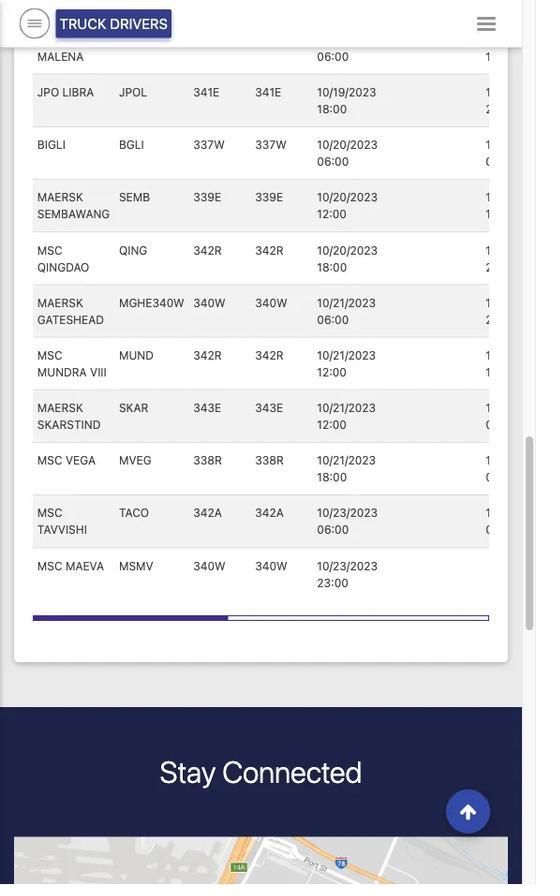 Task type: describe. For each thing, give the bounding box(es) containing it.
maersk for maersk skarstind
[[37, 403, 83, 416]]

10/21/2023 for 340w
[[317, 297, 376, 310]]

10/22/202 for 342r
[[486, 350, 536, 363]]

msc tavvishi
[[37, 508, 87, 538]]

2 342a from the left
[[255, 508, 284, 521]]

10/19/2023 18:00
[[317, 86, 376, 116]]

1 342a from the left
[[193, 508, 222, 521]]

01:00
[[486, 525, 516, 538]]

semb
[[119, 192, 150, 205]]

jpo
[[37, 86, 59, 100]]

10/20/202 23:00
[[486, 86, 536, 116]]

10/21/2023 12:00 for 343e
[[317, 403, 376, 433]]

truck
[[60, 15, 106, 32]]

340w right msmv
[[193, 561, 226, 574]]

mveg
[[119, 455, 152, 468]]

18:00 for 10/21/2023 18:00
[[317, 472, 347, 485]]

mundra
[[37, 367, 87, 380]]

03:00 for 10/21/2023 12:00
[[486, 419, 518, 433]]

msc for msc vega
[[37, 455, 62, 468]]

viii
[[90, 367, 107, 380]]

10/20/2023 for 06:00
[[317, 139, 378, 152]]

msc maeva
[[37, 561, 104, 574]]

18:00 for 10/20/2023 18:00
[[317, 261, 347, 274]]

2 339e from the left
[[255, 192, 283, 205]]

msc for msc tavvishi
[[37, 508, 62, 521]]

10/20/2023 for 18:00
[[317, 244, 378, 258]]

skarstind
[[37, 419, 101, 433]]

msc for msc qingdao
[[37, 244, 62, 258]]

2 337w from the left
[[255, 139, 287, 152]]

jpol
[[119, 86, 147, 100]]

03:00 for 10/21/2023 18:00
[[486, 472, 518, 485]]

jpo libra
[[37, 86, 94, 100]]

msc mundra viii
[[37, 350, 107, 380]]

qingdao
[[37, 261, 89, 274]]

18:00 for 10/19/2023 18:00
[[317, 103, 347, 116]]

msc for msc malena
[[37, 34, 62, 47]]

10/21/2023 for 338r
[[317, 455, 376, 468]]

340w left 10/23/2023 23:00
[[255, 561, 287, 574]]

10/24/202 01:00
[[486, 508, 536, 538]]

10/22/202 03:00 for 10/21/2023 12:00
[[486, 403, 536, 433]]

12:00 for 10/22/202 03:00
[[317, 419, 347, 433]]

10/22/202 for 343e
[[486, 403, 536, 416]]

06:00 for 10/21/202 06:00
[[486, 156, 518, 169]]

23:00 for 10/23/2023 23:00
[[317, 577, 349, 591]]

23:00 for 10/21/202 23:00
[[486, 261, 517, 274]]

maersk gateshead
[[37, 297, 104, 327]]

msc for msc maeva
[[37, 561, 62, 574]]

06:00 for 10/21/2023 06:00
[[317, 314, 349, 327]]

10/20/202 for 23:00
[[486, 86, 536, 100]]

msc for msc mundra viii
[[37, 350, 62, 363]]

10/19/2023 for 06:00
[[317, 34, 376, 47]]

mmal
[[119, 34, 153, 47]]

10/21/2023 for 342r
[[317, 350, 376, 363]]

06:00 for 10/19/2023 06:00
[[317, 51, 349, 64]]

10/21/2023 06:00
[[317, 297, 376, 327]]

10/20/202 for 19:00
[[486, 34, 536, 47]]

340w left 10/21/2023 06:00
[[255, 297, 287, 310]]

sembawang
[[37, 209, 110, 222]]

10/21/202 for 06:00
[[486, 139, 536, 152]]

10/21/202 for 21:00
[[486, 297, 536, 310]]

12:00 for 10/21/202 13:00
[[317, 209, 347, 222]]

23:00 for 10/20/202 23:00
[[486, 103, 517, 116]]

12:00 inside 10/22/202 12:00
[[486, 367, 515, 380]]

2 343e from the left
[[255, 403, 283, 416]]

libra
[[62, 86, 94, 100]]

maersk for maersk gateshead
[[37, 297, 83, 310]]

19:00
[[486, 51, 516, 64]]

stay
[[160, 755, 216, 791]]



Task type: vqa. For each thing, say whether or not it's contained in the screenshot.
bottom 10/22/202
yes



Task type: locate. For each thing, give the bounding box(es) containing it.
337w
[[193, 139, 225, 152], [255, 139, 287, 152]]

10/19/2023 down 10/19/2023 06:00
[[317, 86, 376, 100]]

2 10/20/202 from the top
[[486, 86, 536, 100]]

23:00 up 10/21/202 21:00
[[486, 261, 517, 274]]

2 340r from the left
[[255, 34, 284, 47]]

06:00 up 10/19/2023 18:00
[[317, 51, 349, 64]]

2 10/23/2023 from the top
[[317, 561, 378, 574]]

18:00 up 10/20/2023 06:00
[[317, 103, 347, 116]]

0 horizontal spatial 343e
[[193, 403, 221, 416]]

1 18:00 from the top
[[317, 103, 347, 116]]

connected
[[222, 755, 362, 791]]

03:00 up 10/24/202
[[486, 472, 518, 485]]

1 horizontal spatial 337w
[[255, 139, 287, 152]]

10/21/2023 up 10/21/2023 18:00
[[317, 403, 376, 416]]

2 18:00 from the top
[[317, 261, 347, 274]]

mund
[[119, 350, 154, 363]]

06:00 for 10/20/2023 06:00
[[317, 156, 349, 169]]

taco
[[119, 508, 149, 521]]

06:00 inside 10/21/2023 06:00
[[317, 314, 349, 327]]

2 vertical spatial maersk
[[37, 403, 83, 416]]

1 vertical spatial 10/19/2023
[[317, 86, 376, 100]]

340r left 10/19/2023 06:00
[[255, 34, 284, 47]]

10/21/202 down 10/20/202 23:00
[[486, 139, 536, 152]]

6 msc from the top
[[37, 561, 62, 574]]

10/21/202 06:00
[[486, 139, 536, 169]]

4 10/21/202 from the top
[[486, 297, 536, 310]]

10/21/2023 for 343e
[[317, 403, 376, 416]]

msmv
[[119, 561, 153, 574]]

3 10/21/2023 from the top
[[317, 403, 376, 416]]

3 10/20/2023 from the top
[[317, 244, 378, 258]]

1 341e from the left
[[193, 86, 220, 100]]

338r right 'mveg'
[[193, 455, 222, 468]]

1 10/19/2023 from the top
[[317, 34, 376, 47]]

bigli
[[37, 139, 66, 152]]

1 horizontal spatial 338r
[[255, 455, 284, 468]]

10/20/202
[[486, 34, 536, 47], [486, 86, 536, 100]]

drivers
[[110, 15, 168, 32]]

2 10/19/2023 from the top
[[317, 86, 376, 100]]

12:00 inside 10/20/2023 12:00
[[317, 209, 347, 222]]

338r
[[193, 455, 222, 468], [255, 455, 284, 468]]

10/21/202 for 23:00
[[486, 244, 536, 258]]

msc qingdao
[[37, 244, 89, 274]]

23:00 down 10/23/2023 06:00
[[317, 577, 349, 591]]

18:00
[[317, 103, 347, 116], [317, 261, 347, 274], [317, 472, 347, 485]]

1 vertical spatial 10/23/2023
[[317, 561, 378, 574]]

2 10/22/202 03:00 from the top
[[486, 455, 536, 485]]

msc vega
[[37, 455, 96, 468]]

06:00 up 10/23/2023 23:00
[[317, 525, 349, 538]]

2 vertical spatial 10/22/202
[[486, 455, 536, 468]]

1 340r from the left
[[193, 34, 222, 47]]

maersk for maersk sembawang semb
[[37, 192, 83, 205]]

341e left 10/19/2023 18:00
[[255, 86, 281, 100]]

2 vertical spatial 18:00
[[317, 472, 347, 485]]

2 vertical spatial 10/20/2023
[[317, 244, 378, 258]]

0 vertical spatial maersk
[[37, 192, 83, 205]]

0 vertical spatial 10/19/2023
[[317, 34, 376, 47]]

10/21/2023 18:00
[[317, 455, 376, 485]]

03:00 down 10/22/202 12:00
[[486, 419, 518, 433]]

2 vertical spatial 23:00
[[317, 577, 349, 591]]

0 vertical spatial 10/22/202 03:00
[[486, 403, 536, 433]]

12:00 up 10/21/2023 18:00
[[317, 419, 347, 433]]

1 10/21/2023 12:00 from the top
[[317, 350, 376, 380]]

10/20/2023 down 10/20/2023 12:00
[[317, 244, 378, 258]]

maersk inside maersk skarstind
[[37, 403, 83, 416]]

10/22/202 down 10/22/202 12:00
[[486, 403, 536, 416]]

2 10/21/2023 12:00 from the top
[[317, 403, 376, 433]]

23:00 inside the 10/21/202 23:00
[[486, 261, 517, 274]]

1 03:00 from the top
[[486, 419, 518, 433]]

343e
[[193, 403, 221, 416], [255, 403, 283, 416]]

18:00 inside 10/20/2023 18:00
[[317, 261, 347, 274]]

06:00 up 10/20/2023 12:00
[[317, 156, 349, 169]]

10/22/202 for 338r
[[486, 455, 536, 468]]

2 10/20/2023 from the top
[[317, 192, 378, 205]]

10/23/2023 for 06:00
[[317, 508, 378, 521]]

msc inside the msc mundra viii
[[37, 350, 62, 363]]

10/19/2023
[[317, 34, 376, 47], [317, 86, 376, 100]]

1 337w from the left
[[193, 139, 225, 152]]

1 maersk from the top
[[37, 192, 83, 205]]

1 vertical spatial maersk
[[37, 297, 83, 310]]

10/21/202
[[486, 139, 536, 152], [486, 192, 536, 205], [486, 244, 536, 258], [486, 297, 536, 310]]

10/22/202 03:00
[[486, 403, 536, 433], [486, 455, 536, 485]]

18:00 inside 10/21/2023 18:00
[[317, 472, 347, 485]]

5 msc from the top
[[37, 508, 62, 521]]

06:00
[[317, 51, 349, 64], [317, 156, 349, 169], [486, 156, 518, 169], [317, 314, 349, 327], [317, 525, 349, 538]]

0 vertical spatial 10/23/2023
[[317, 508, 378, 521]]

342a right taco
[[193, 508, 222, 521]]

12:00 down 10/21/2023 06:00
[[317, 367, 347, 380]]

2 10/21/2023 from the top
[[317, 350, 376, 363]]

msc up mundra
[[37, 350, 62, 363]]

0 vertical spatial 10/20/2023
[[317, 139, 378, 152]]

0 vertical spatial 10/20/202
[[486, 34, 536, 47]]

1 10/20/2023 from the top
[[317, 139, 378, 152]]

2 10/22/202 from the top
[[486, 403, 536, 416]]

4 10/21/2023 from the top
[[317, 455, 376, 468]]

10/21/202 23:00
[[486, 244, 536, 274]]

10/21/202 up 13:00
[[486, 192, 536, 205]]

12:00 down 21:00
[[486, 367, 515, 380]]

skar
[[119, 403, 149, 416]]

10/21/202 13:00
[[486, 192, 536, 222]]

10/20/2023
[[317, 139, 378, 152], [317, 192, 378, 205], [317, 244, 378, 258]]

2 10/21/202 from the top
[[486, 192, 536, 205]]

stay connected
[[160, 755, 362, 791]]

13:00
[[486, 209, 516, 222]]

3 10/22/202 from the top
[[486, 455, 536, 468]]

10/21/202 up 21:00
[[486, 297, 536, 310]]

10/20/2023 down 10/19/2023 18:00
[[317, 139, 378, 152]]

10/21/2023
[[317, 297, 376, 310], [317, 350, 376, 363], [317, 403, 376, 416], [317, 455, 376, 468]]

341e right jpol
[[193, 86, 220, 100]]

21:00
[[486, 314, 515, 327]]

10/20/2023 down 10/20/2023 06:00
[[317, 192, 378, 205]]

1 vertical spatial 10/22/202
[[486, 403, 536, 416]]

msc malena
[[37, 34, 84, 64]]

337w left 10/20/2023 06:00
[[255, 139, 287, 152]]

06:00 up 10/21/202 13:00
[[486, 156, 518, 169]]

1 horizontal spatial 341e
[[255, 86, 281, 100]]

342a left 10/23/2023 06:00
[[255, 508, 284, 521]]

10/21/2023 12:00 down 10/21/2023 06:00
[[317, 350, 376, 380]]

mghe340w 340w
[[119, 297, 226, 310]]

1 horizontal spatial 342a
[[255, 508, 284, 521]]

msc up qingdao
[[37, 244, 62, 258]]

10/21/2023 down 10/21/2023 06:00
[[317, 350, 376, 363]]

10/23/2023 down 10/21/2023 18:00
[[317, 508, 378, 521]]

10/19/2023 up 10/19/2023 18:00
[[317, 34, 376, 47]]

06:00 inside 10/23/2023 06:00
[[317, 525, 349, 538]]

3 18:00 from the top
[[317, 472, 347, 485]]

1 vertical spatial 10/22/202 03:00
[[486, 455, 536, 485]]

maersk inside maersk sembawang semb
[[37, 192, 83, 205]]

10/20/2023 12:00
[[317, 192, 378, 222]]

1 vertical spatial 23:00
[[486, 261, 517, 274]]

1 horizontal spatial 343e
[[255, 403, 283, 416]]

10/21/2023 12:00
[[317, 350, 376, 380], [317, 403, 376, 433]]

10/20/2023 for 12:00
[[317, 192, 378, 205]]

10/20/2023 18:00
[[317, 244, 378, 274]]

06:00 inside 10/21/202 06:00
[[486, 156, 518, 169]]

06:00 for 10/23/2023 06:00
[[317, 525, 349, 538]]

1 339e from the left
[[193, 192, 221, 205]]

msc inside msc tavvishi
[[37, 508, 62, 521]]

maersk sembawang semb
[[37, 192, 150, 222]]

0 vertical spatial 23:00
[[486, 103, 517, 116]]

tavvishi
[[37, 525, 87, 538]]

maersk
[[37, 192, 83, 205], [37, 297, 83, 310], [37, 403, 83, 416]]

malena
[[37, 51, 84, 64]]

0 horizontal spatial 341e
[[193, 86, 220, 100]]

12:00 up 10/20/2023 18:00
[[317, 209, 347, 222]]

10/22/202 03:00 down 10/22/202 12:00
[[486, 403, 536, 433]]

10/22/202 03:00 up 10/24/202
[[486, 455, 536, 485]]

mghe340w
[[119, 297, 184, 310]]

10/21/202 for 13:00
[[486, 192, 536, 205]]

2 03:00 from the top
[[486, 472, 518, 485]]

2 338r from the left
[[255, 455, 284, 468]]

341e
[[193, 86, 220, 100], [255, 86, 281, 100]]

10/21/202 21:00
[[486, 297, 536, 327]]

msc up the malena
[[37, 34, 62, 47]]

3 maersk from the top
[[37, 403, 83, 416]]

10/20/202 down 19:00
[[486, 86, 536, 100]]

340r
[[193, 34, 222, 47], [255, 34, 284, 47]]

1 10/20/202 from the top
[[486, 34, 536, 47]]

339e right semb
[[193, 192, 221, 205]]

msc left maeva
[[37, 561, 62, 574]]

03:00
[[486, 419, 518, 433], [486, 472, 518, 485]]

23:00 inside 10/20/202 23:00
[[486, 103, 517, 116]]

0 vertical spatial 18:00
[[317, 103, 347, 116]]

0 vertical spatial 03:00
[[486, 419, 518, 433]]

1 10/21/2023 from the top
[[317, 297, 376, 310]]

10/21/202 down 13:00
[[486, 244, 536, 258]]

2 maersk from the top
[[37, 297, 83, 310]]

23:00
[[486, 103, 517, 116], [486, 261, 517, 274], [317, 577, 349, 591]]

10/23/2023 23:00
[[317, 561, 378, 591]]

0 horizontal spatial 339e
[[193, 192, 221, 205]]

1 10/22/202 03:00 from the top
[[486, 403, 536, 433]]

10/19/2023 06:00
[[317, 34, 376, 64]]

10/23/2023 06:00
[[317, 508, 378, 538]]

gateshead
[[37, 314, 104, 327]]

1 vertical spatial 10/20/202
[[486, 86, 536, 100]]

342r
[[193, 244, 222, 258], [255, 244, 284, 258], [193, 350, 222, 363], [255, 350, 284, 363]]

1 vertical spatial 10/21/2023 12:00
[[317, 403, 376, 433]]

1 msc from the top
[[37, 34, 62, 47]]

0 horizontal spatial 340r
[[193, 34, 222, 47]]

342a
[[193, 508, 222, 521], [255, 508, 284, 521]]

1 vertical spatial 10/20/2023
[[317, 192, 378, 205]]

vega
[[66, 455, 96, 468]]

maersk up gateshead
[[37, 297, 83, 310]]

1 10/21/202 from the top
[[486, 139, 536, 152]]

10/21/2023 12:00 for 342r
[[317, 350, 376, 380]]

10/22/202 up 10/24/202
[[486, 455, 536, 468]]

10/22/202 down 21:00
[[486, 350, 536, 363]]

3 10/21/202 from the top
[[486, 244, 536, 258]]

337w right "bgli"
[[193, 139, 225, 152]]

1 343e from the left
[[193, 403, 221, 416]]

12:00 for 10/22/202 12:00
[[317, 367, 347, 380]]

338r left 10/21/2023 18:00
[[255, 455, 284, 468]]

10/21/2023 12:00 up 10/21/2023 18:00
[[317, 403, 376, 433]]

340r right the "mmal"
[[193, 34, 222, 47]]

23:00 up 10/21/202 06:00
[[486, 103, 517, 116]]

10/22/202 12:00
[[486, 350, 536, 380]]

340w right mghe340w
[[193, 297, 226, 310]]

0 horizontal spatial 338r
[[193, 455, 222, 468]]

1 horizontal spatial 340r
[[255, 34, 284, 47]]

06:00 inside 10/19/2023 06:00
[[317, 51, 349, 64]]

3 msc from the top
[[37, 350, 62, 363]]

0 horizontal spatial 342a
[[193, 508, 222, 521]]

10/22/202 03:00 for 10/21/2023 18:00
[[486, 455, 536, 485]]

2 msc from the top
[[37, 244, 62, 258]]

18:00 up 10/23/2023 06:00
[[317, 472, 347, 485]]

maersk skarstind
[[37, 403, 101, 433]]

06:00 down 10/20/2023 18:00
[[317, 314, 349, 327]]

10/20/202 19:00
[[486, 34, 536, 64]]

qing
[[119, 244, 147, 258]]

0 horizontal spatial 337w
[[193, 139, 225, 152]]

truck drivers link
[[56, 9, 171, 38]]

1 horizontal spatial 339e
[[255, 192, 283, 205]]

339e
[[193, 192, 221, 205], [255, 192, 283, 205]]

msc inside msc qingdao
[[37, 244, 62, 258]]

10/24/202
[[486, 508, 536, 521]]

4 msc from the top
[[37, 455, 62, 468]]

0 vertical spatial 10/22/202
[[486, 350, 536, 363]]

0 vertical spatial 10/21/2023 12:00
[[317, 350, 376, 380]]

maeva
[[66, 561, 104, 574]]

10/22/202
[[486, 350, 536, 363], [486, 403, 536, 416], [486, 455, 536, 468]]

1 10/23/2023 from the top
[[317, 508, 378, 521]]

truck drivers
[[60, 15, 168, 32]]

18:00 inside 10/19/2023 18:00
[[317, 103, 347, 116]]

340w
[[193, 297, 226, 310], [255, 297, 287, 310], [193, 561, 226, 574], [255, 561, 287, 574]]

10/21/2023 up 10/23/2023 06:00
[[317, 455, 376, 468]]

10/20/202 up 19:00
[[486, 34, 536, 47]]

10/23/2023 down 10/23/2023 06:00
[[317, 561, 378, 574]]

msc
[[37, 34, 62, 47], [37, 244, 62, 258], [37, 350, 62, 363], [37, 455, 62, 468], [37, 508, 62, 521], [37, 561, 62, 574]]

1 10/22/202 from the top
[[486, 350, 536, 363]]

1 vertical spatial 03:00
[[486, 472, 518, 485]]

10/20/2023 06:00
[[317, 139, 378, 169]]

12:00
[[317, 209, 347, 222], [317, 367, 347, 380], [486, 367, 515, 380], [317, 419, 347, 433]]

maersk inside maersk gateshead
[[37, 297, 83, 310]]

23:00 inside 10/23/2023 23:00
[[317, 577, 349, 591]]

18:00 up 10/21/2023 06:00
[[317, 261, 347, 274]]

1 338r from the left
[[193, 455, 222, 468]]

10/23/2023
[[317, 508, 378, 521], [317, 561, 378, 574]]

10/23/2023 for 23:00
[[317, 561, 378, 574]]

1 vertical spatial 18:00
[[317, 261, 347, 274]]

maersk up sembawang
[[37, 192, 83, 205]]

maersk up skarstind
[[37, 403, 83, 416]]

msc up tavvishi
[[37, 508, 62, 521]]

msc inside msc malena
[[37, 34, 62, 47]]

06:00 inside 10/20/2023 06:00
[[317, 156, 349, 169]]

10/21/2023 down 10/20/2023 18:00
[[317, 297, 376, 310]]

339e left 10/20/2023 12:00
[[255, 192, 283, 205]]

bgli
[[119, 139, 144, 152]]

msc left vega
[[37, 455, 62, 468]]

2 341e from the left
[[255, 86, 281, 100]]

10/19/2023 for 18:00
[[317, 86, 376, 100]]



